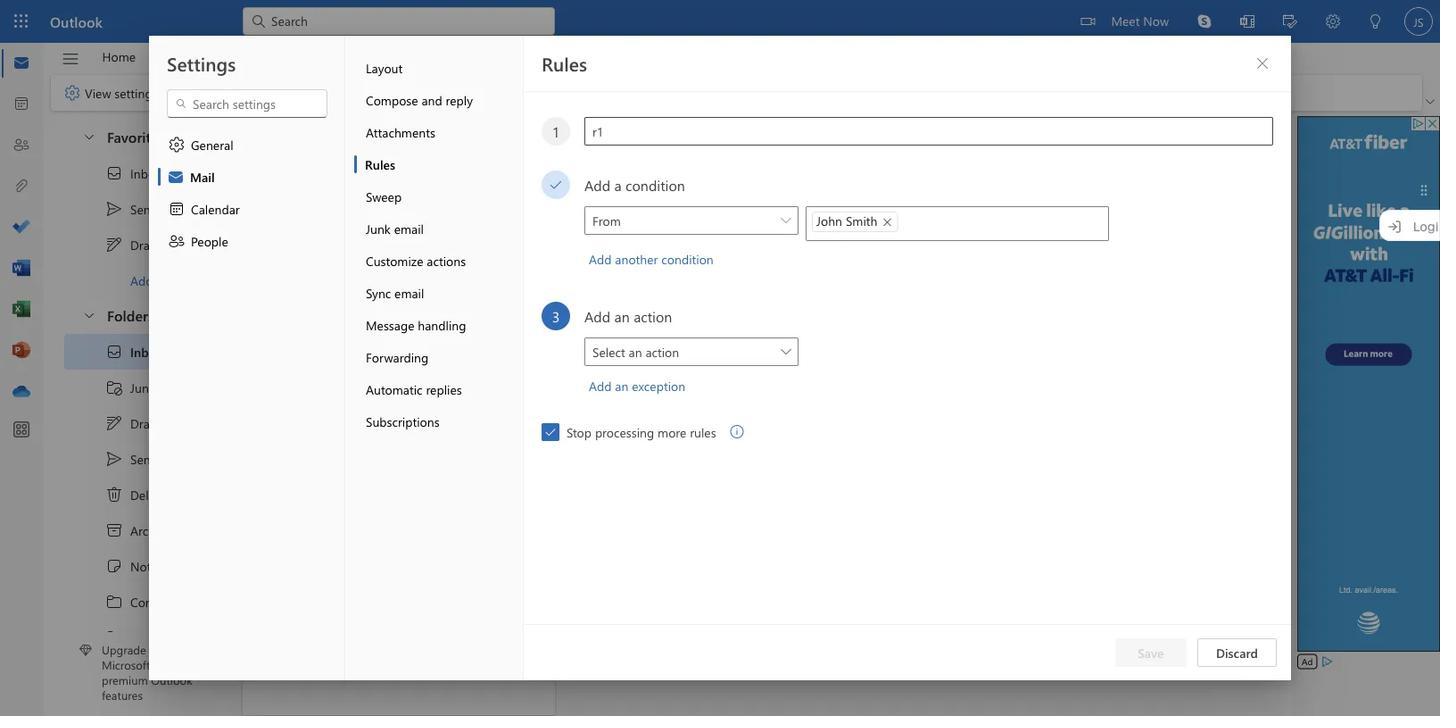 Task type: vqa. For each thing, say whether or not it's contained in the screenshot.


Task type: locate. For each thing, give the bounding box(es) containing it.
 tree item
[[64, 155, 208, 191], [64, 334, 208, 370]]

an right select
[[629, 343, 642, 360]]

inbox for 2nd '' tree item from the top
[[130, 344, 162, 360]]

0 vertical spatial 
[[105, 236, 123, 254]]

upgrade up premium
[[102, 642, 146, 657]]

upgrade for upgrade to microsoft 365 with premium outlook features
[[102, 642, 146, 657]]

upgrade down get
[[289, 430, 337, 447]]

rules heading
[[542, 51, 587, 76]]

1 vertical spatial your
[[366, 634, 391, 651]]

1 horizontal spatial a
[[615, 175, 622, 194]]

 tree item up  junk email
[[64, 334, 208, 370]]

 drafts
[[105, 236, 163, 254], [105, 414, 163, 432]]

john smith button
[[812, 212, 899, 232]]


[[105, 164, 123, 182], [105, 343, 123, 361]]

 tree item
[[64, 477, 208, 512]]

6
[[314, 216, 321, 233]]


[[61, 50, 80, 68]]

add an exception
[[589, 377, 686, 394]]

an inside field
[[629, 343, 642, 360]]

microsoft down the  files
[[102, 657, 150, 673]]

1 horizontal spatial junk
[[366, 220, 391, 237]]

an down select
[[615, 377, 629, 394]]

tab list
[[88, 43, 257, 71]]

 button
[[73, 120, 104, 153], [73, 298, 104, 331]]

1 vertical spatial microsoft
[[102, 657, 150, 673]]

 tree item for 
[[64, 227, 208, 262]]

 right ""
[[549, 178, 563, 192]]

an up select
[[615, 306, 630, 326]]

 for 
[[105, 414, 123, 432]]

items up  deleted items
[[158, 451, 188, 467]]

0 horizontal spatial microsoft
[[102, 657, 150, 673]]

1 vertical spatial condition
[[662, 250, 714, 267]]

1  tree item from the top
[[64, 227, 208, 262]]

layout group
[[287, 75, 464, 107]]

help button
[[204, 43, 257, 71]]

1  from the top
[[105, 236, 123, 254]]

action
[[634, 306, 673, 326], [646, 343, 680, 360]]

 for second '' tree item from the bottom
[[105, 164, 123, 182]]

0 horizontal spatial view
[[85, 84, 111, 101]]

2  inbox from the top
[[105, 343, 162, 361]]

set your advertising preferences image
[[1321, 654, 1335, 669]]

1  tree item from the top
[[64, 155, 208, 191]]

1  from the top
[[105, 593, 123, 611]]

people
[[191, 233, 228, 249]]

 down favorites tree item
[[105, 164, 123, 182]]

outlook banner
[[0, 0, 1441, 43]]

outlook inside message list section
[[312, 395, 357, 411]]

1 vertical spatial  inbox
[[105, 343, 162, 361]]

1 horizontal spatial to
[[341, 430, 352, 447]]

1 vertical spatial to
[[149, 642, 160, 657]]

1 horizontal spatial 
[[168, 136, 186, 154]]

stop processing more rules
[[567, 424, 717, 440]]

2 vertical spatial outlook
[[151, 672, 193, 688]]

message
[[330, 359, 378, 375]]

inbox up  junk email
[[130, 344, 162, 360]]

2  drafts from the top
[[105, 414, 163, 432]]

an for add an action
[[615, 306, 630, 326]]

1 vertical spatial rules
[[365, 156, 396, 172]]

1
[[552, 122, 560, 141]]

2  sent items from the top
[[105, 450, 188, 468]]

2 sent from the top
[[130, 451, 155, 467]]

1 vertical spatial 
[[168, 136, 186, 154]]

1  sent items from the top
[[105, 200, 188, 218]]


[[168, 200, 186, 218]]

1  inbox from the top
[[105, 164, 161, 182]]

 tree item up premium
[[64, 620, 208, 655]]

1 vertical spatial sent
[[130, 451, 155, 467]]

get outlook mobile
[[289, 395, 398, 411]]

rules button
[[354, 148, 523, 180]]

 left favorites
[[82, 129, 96, 143]]

an
[[615, 306, 630, 326], [629, 343, 642, 360], [615, 377, 629, 394]]

0 horizontal spatial a
[[320, 359, 327, 375]]

add for add a condition
[[585, 175, 611, 194]]

 tree item
[[64, 584, 208, 620], [64, 620, 208, 655]]

2  from the top
[[105, 414, 123, 432]]

inbox left the 
[[130, 165, 161, 181]]

done
[[361, 611, 390, 628]]

items down the 
[[158, 201, 188, 217]]

 button for folders
[[73, 298, 104, 331]]

inbox for second '' tree item from the bottom
[[130, 165, 161, 181]]

1 drafts from the top
[[130, 236, 163, 253]]

 up the 
[[168, 136, 186, 154]]

add inside "button"
[[589, 377, 612, 394]]

2 inbox from the top
[[130, 344, 162, 360]]

powerpoint image
[[12, 342, 30, 360]]

folders tree item
[[64, 298, 208, 334]]

0 horizontal spatial outlook
[[50, 12, 103, 31]]

 sent items up deleted
[[105, 450, 188, 468]]

 inside tree
[[105, 343, 123, 361]]

outlook inside banner
[[50, 12, 103, 31]]

add up select
[[585, 306, 611, 326]]

tree
[[64, 334, 208, 691]]

 up the 
[[105, 343, 123, 361]]

document containing settings
[[0, 0, 1441, 716]]

 inside settings tab list
[[168, 136, 186, 154]]

2  button from the top
[[73, 298, 104, 331]]

 inbox up '' tree item
[[105, 343, 162, 361]]

action up exception on the left bottom
[[646, 343, 680, 360]]

dialog
[[0, 0, 1441, 716]]

0 vertical spatial  tree item
[[64, 227, 208, 262]]

0 vertical spatial junk
[[366, 220, 391, 237]]

 down 
[[63, 84, 81, 102]]

1 vertical spatial 365
[[154, 657, 172, 673]]

discard
[[1217, 644, 1259, 661]]

action inside field
[[646, 343, 680, 360]]

 button
[[525, 171, 554, 200]]

2 drafts from the top
[[130, 415, 163, 431]]


[[82, 129, 96, 143], [82, 308, 96, 322]]

1 sent from the top
[[130, 201, 155, 217]]

subscriptions
[[366, 413, 440, 429]]

 inbox
[[105, 164, 161, 182], [105, 343, 162, 361]]

drafts down  junk email
[[130, 415, 163, 431]]

tab list containing home
[[88, 43, 257, 71]]

1 vertical spatial  tree item
[[64, 441, 208, 477]]

premium features image
[[79, 644, 92, 657]]

microsoft for upgrade to microsoft 365 with premium outlook features
[[102, 657, 150, 673]]

0 vertical spatial 
[[63, 84, 81, 102]]

condition inside button
[[662, 250, 714, 267]]

0 vertical spatial view
[[163, 48, 190, 65]]

1 vertical spatial 
[[105, 343, 123, 361]]

items right deleted
[[177, 486, 207, 503]]

2  from the top
[[105, 450, 123, 468]]

view left settings
[[85, 84, 111, 101]]

from
[[593, 212, 621, 229]]

 inbox for second '' tree item from the bottom
[[105, 164, 161, 182]]

0 vertical spatial items
[[158, 201, 188, 217]]

 sent items inside tree
[[105, 450, 188, 468]]

message handling
[[366, 316, 466, 333]]

1 vertical spatial 
[[105, 414, 123, 432]]


[[534, 180, 545, 191]]

rules tab panel
[[524, 36, 1292, 680]]

 inside tree
[[105, 450, 123, 468]]

1 vertical spatial action
[[646, 343, 680, 360]]

 down the 
[[105, 414, 123, 432]]

rules up 1
[[542, 51, 587, 76]]

settings
[[115, 84, 158, 101]]

365 down subscriptions
[[411, 430, 431, 447]]

outlook inside upgrade to microsoft 365 with premium outlook features
[[151, 672, 193, 688]]

your inside all done for the day enjoy your empty inbox.
[[366, 634, 391, 651]]

 inbox for 2nd '' tree item from the top
[[105, 343, 162, 361]]

1 vertical spatial inbox
[[130, 344, 162, 360]]

condition for add a condition
[[626, 175, 686, 194]]

 inside favorites tree
[[105, 236, 123, 254]]

document
[[0, 0, 1441, 716]]

add an exception button
[[585, 368, 694, 404]]

 tree item up add favorite
[[64, 227, 208, 262]]

0 vertical spatial microsoft
[[355, 430, 408, 447]]

0 vertical spatial  drafts
[[105, 236, 163, 254]]

email inside button
[[394, 220, 424, 237]]

 down  at bottom left
[[105, 593, 123, 611]]

 tree item up deleted
[[64, 441, 208, 477]]


[[63, 84, 81, 102], [168, 136, 186, 154]]

get
[[289, 395, 309, 411]]

0 horizontal spatial rules
[[365, 156, 396, 172]]

to left with on the left of the page
[[149, 642, 160, 657]]

2 horizontal spatial outlook
[[312, 395, 357, 411]]

1  from the top
[[105, 200, 123, 218]]

 inbox down favorites tree item
[[105, 164, 161, 182]]

0 horizontal spatial 
[[63, 84, 81, 102]]

condition
[[626, 175, 686, 194], [662, 250, 714, 267]]

mail image
[[12, 54, 30, 72]]

0 vertical spatial a
[[615, 175, 622, 194]]

add inside tree item
[[130, 272, 153, 289]]

1 vertical spatial  sent items
[[105, 450, 188, 468]]

1 horizontal spatial microsoft
[[355, 430, 408, 447]]

items
[[158, 201, 188, 217], [158, 451, 188, 467], [177, 486, 207, 503]]

0 vertical spatial rules
[[542, 51, 587, 76]]

onedrive image
[[12, 383, 30, 401]]

365 inside upgrade to microsoft 365 with premium outlook features
[[154, 657, 172, 673]]

1 horizontal spatial rules
[[542, 51, 587, 76]]

dialog containing settings
[[0, 0, 1441, 716]]

1 horizontal spatial outlook
[[151, 672, 193, 688]]

an for add an exception
[[615, 377, 629, 394]]

microsoft inside message list section
[[355, 430, 408, 447]]

 up "add favorite" tree item in the left top of the page
[[105, 236, 123, 254]]

more apps image
[[12, 421, 30, 439]]

0 vertical spatial to
[[341, 430, 352, 447]]

email up customize actions
[[394, 220, 424, 237]]

0 vertical spatial email
[[394, 220, 424, 237]]

 button left folders
[[73, 298, 104, 331]]

 inbox inside favorites tree
[[105, 164, 161, 182]]

inbox inside tree
[[130, 344, 162, 360]]

add left another
[[589, 250, 612, 267]]

1 vertical spatial junk
[[130, 379, 155, 396]]

stop
[[567, 424, 592, 440]]


[[105, 379, 123, 396]]

more
[[658, 424, 687, 440]]

1 horizontal spatial view
[[163, 48, 190, 65]]

 tree item down  notes
[[64, 584, 208, 620]]

0 vertical spatial  button
[[73, 120, 104, 153]]

0 vertical spatial  tree item
[[64, 191, 208, 227]]

1  from the top
[[82, 129, 96, 143]]

home
[[102, 48, 136, 65]]

email right sync
[[395, 284, 424, 301]]

reply
[[446, 92, 473, 108]]

0 vertical spatial outlook
[[50, 12, 103, 31]]

rules up sweep
[[365, 156, 396, 172]]

outlook
[[50, 12, 103, 31], [312, 395, 357, 411], [151, 672, 193, 688]]

 sent items
[[105, 200, 188, 218], [105, 450, 188, 468]]

 left stop
[[545, 426, 557, 438]]

0 horizontal spatial upgrade
[[102, 642, 146, 657]]

0 horizontal spatial 365
[[154, 657, 172, 673]]

junk inside  junk email
[[130, 379, 155, 396]]

outlook up 
[[50, 12, 103, 31]]

0 vertical spatial inbox
[[130, 165, 161, 181]]

microsoft down subscriptions
[[355, 430, 408, 447]]

add another condition button
[[585, 241, 722, 277]]

 sent items down the 
[[105, 200, 188, 218]]

1 vertical spatial  tree item
[[64, 405, 208, 441]]

1 vertical spatial email
[[395, 284, 424, 301]]

365 inside message list section
[[411, 430, 431, 447]]

notes
[[130, 558, 163, 574]]

application
[[0, 0, 1441, 716]]

 drafts inside favorites tree
[[105, 236, 163, 254]]

Name your rule text field
[[586, 118, 1273, 145]]

0 vertical spatial your
[[334, 252, 359, 268]]

drafts
[[130, 236, 163, 253], [130, 415, 163, 431]]

1 vertical spatial upgrade
[[102, 642, 146, 657]]

email for junk email
[[394, 220, 424, 237]]

 inside favorites tree
[[105, 164, 123, 182]]

email
[[394, 220, 424, 237], [395, 284, 424, 301]]

view inside  view settings
[[85, 84, 111, 101]]

Select senders for this condition text field
[[811, 212, 1109, 236]]

archive
[[130, 522, 171, 539]]

 button left favorites
[[73, 120, 104, 153]]


[[105, 200, 123, 218], [105, 450, 123, 468]]

 left files
[[105, 629, 123, 646]]

drafts left 
[[130, 236, 163, 253]]

home button
[[89, 43, 149, 71]]

0 vertical spatial 
[[105, 200, 123, 218]]

to down "get outlook mobile"
[[341, 430, 352, 447]]

0 vertical spatial  sent items
[[105, 200, 188, 218]]

view
[[163, 48, 190, 65], [85, 84, 111, 101]]

forwarding
[[366, 349, 429, 365]]

action up select an action
[[634, 306, 673, 326]]

view up 
[[163, 48, 190, 65]]

customize actions
[[366, 252, 466, 269]]

processing
[[595, 424, 655, 440]]

1 vertical spatial  button
[[73, 298, 104, 331]]

microsoft inside upgrade to microsoft 365 with premium outlook features
[[102, 657, 150, 673]]

0 vertical spatial 365
[[411, 430, 431, 447]]

add for add an action
[[585, 306, 611, 326]]

2  tree item from the top
[[64, 620, 208, 655]]

0 vertical spatial drafts
[[130, 236, 163, 253]]

to inside upgrade to microsoft 365 with premium outlook features
[[149, 642, 160, 657]]


[[168, 232, 186, 250]]

0 horizontal spatial your
[[334, 252, 359, 268]]

drafts for 
[[130, 415, 163, 431]]

 for 
[[105, 593, 123, 611]]

email inside button
[[395, 284, 424, 301]]

your left look
[[334, 252, 359, 268]]

add for add another condition
[[589, 250, 612, 267]]

upgrade inside message list section
[[289, 430, 337, 447]]

the
[[413, 611, 432, 628]]

 sent items inside favorites tree
[[105, 200, 188, 218]]

 drafts down '' tree item
[[105, 414, 163, 432]]

add up from
[[585, 175, 611, 194]]

1 horizontal spatial upgrade
[[289, 430, 337, 447]]

to for upgrade to microsoft 365
[[341, 430, 352, 447]]

0 horizontal spatial junk
[[130, 379, 155, 396]]

 tree item down the 
[[64, 191, 208, 227]]

0 vertical spatial 
[[105, 593, 123, 611]]

 tree item down favorites
[[64, 155, 208, 191]]

365 for upgrade to microsoft 365
[[411, 430, 431, 447]]

0
[[289, 216, 296, 233]]

add for add favorite
[[130, 272, 153, 289]]

 button inside 'folders' tree item
[[73, 298, 104, 331]]

0 vertical spatial condition
[[626, 175, 686, 194]]

1 vertical spatial  drafts
[[105, 414, 163, 432]]

 left 
[[105, 200, 123, 218]]

a up from
[[615, 175, 622, 194]]

an inside "button"
[[615, 377, 629, 394]]

2  from the top
[[105, 629, 123, 646]]

sent left 
[[130, 201, 155, 217]]

sent up  tree item on the left
[[130, 451, 155, 467]]

1 horizontal spatial 365
[[411, 430, 431, 447]]

 tree item down  junk email
[[64, 405, 208, 441]]

0 vertical spatial sent
[[130, 201, 155, 217]]

3
[[552, 306, 560, 326]]

 view settings
[[63, 84, 158, 102]]

favorites tree item
[[64, 120, 208, 155]]

1 horizontal spatial your
[[366, 634, 391, 651]]

1 vertical spatial drafts
[[130, 415, 163, 431]]

 inside 'folders' tree item
[[82, 308, 96, 322]]

 inside favorites tree
[[105, 200, 123, 218]]

2  tree item from the top
[[64, 405, 208, 441]]

1 vertical spatial a
[[320, 359, 327, 375]]

Select a action field
[[585, 337, 799, 367]]

 tree item
[[64, 227, 208, 262], [64, 405, 208, 441]]

2  from the top
[[82, 308, 96, 322]]

zone
[[365, 287, 391, 304]]


[[167, 168, 185, 186]]

import contacts
[[289, 323, 376, 340]]

a inside section
[[320, 359, 327, 375]]

0 horizontal spatial to
[[149, 642, 160, 657]]

 button for favorites
[[73, 120, 104, 153]]

another
[[615, 250, 658, 267]]

drafts inside tree
[[130, 415, 163, 431]]

compose
[[366, 92, 418, 108]]

0 vertical spatial  tree item
[[64, 155, 208, 191]]

365 for upgrade to microsoft 365 with premium outlook features
[[154, 657, 172, 673]]

drafts inside favorites tree
[[130, 236, 163, 253]]

drafts for 
[[130, 236, 163, 253]]

upgrade to microsoft 365
[[289, 430, 431, 447]]

a inside rules tab panel
[[615, 175, 622, 194]]

add for add an exception
[[589, 377, 612, 394]]

your down done
[[366, 634, 391, 651]]

inbox inside favorites tree
[[130, 165, 161, 181]]

0 vertical spatial action
[[634, 306, 673, 326]]

 tree item
[[64, 191, 208, 227], [64, 441, 208, 477]]

message
[[366, 316, 415, 333]]

 sent items for first  tree item from the bottom of the page
[[105, 450, 188, 468]]

1 vertical spatial outlook
[[312, 395, 357, 411]]

2 vertical spatial an
[[615, 377, 629, 394]]

outlook right get
[[312, 395, 357, 411]]

1 vertical spatial 
[[105, 629, 123, 646]]

ad
[[1303, 655, 1314, 667]]

1 vertical spatial 
[[82, 308, 96, 322]]

add another condition
[[589, 250, 714, 267]]

1 inbox from the top
[[130, 165, 161, 181]]

outlook right premium
[[151, 672, 193, 688]]

2 vertical spatial items
[[177, 486, 207, 503]]

add inside button
[[589, 250, 612, 267]]

junk right the 
[[130, 379, 155, 396]]

message list section
[[243, 114, 555, 715]]

rules inside button
[[365, 156, 396, 172]]

1 vertical spatial  tree item
[[64, 334, 208, 370]]

meet now
[[1112, 12, 1170, 29]]

 inside favorites tree item
[[82, 129, 96, 143]]

0 vertical spatial 
[[82, 129, 96, 143]]

 button inside favorites tree item
[[73, 120, 104, 153]]

left-rail-appbar navigation
[[4, 43, 39, 412]]

view inside button
[[163, 48, 190, 65]]

condition up from "field"
[[626, 175, 686, 194]]

0 vertical spatial upgrade
[[289, 430, 337, 447]]

1  from the top
[[105, 164, 123, 182]]

0 vertical spatial  inbox
[[105, 164, 161, 182]]

to inside message list section
[[341, 430, 352, 447]]

1 vertical spatial an
[[629, 343, 642, 360]]

2  from the top
[[105, 343, 123, 361]]

 deleted items
[[105, 486, 207, 504]]

settings heading
[[167, 51, 236, 76]]

compose and reply
[[366, 92, 473, 108]]

upgrade inside upgrade to microsoft 365 with premium outlook features
[[102, 642, 146, 657]]

a
[[615, 175, 622, 194], [320, 359, 327, 375]]

0 vertical spatial an
[[615, 306, 630, 326]]

 up 
[[105, 450, 123, 468]]

your
[[334, 252, 359, 268], [366, 634, 391, 651]]

add down select
[[589, 377, 612, 394]]

0 vertical spatial 
[[105, 164, 123, 182]]

tree containing 
[[64, 334, 208, 691]]

 for favorites
[[82, 129, 96, 143]]

 for  general
[[168, 136, 186, 154]]

features
[[102, 687, 143, 703]]

1 vertical spatial 
[[105, 450, 123, 468]]

condition down from "field"
[[662, 250, 714, 267]]

favorite
[[157, 272, 198, 289]]

 drafts up "add favorite" tree item in the left top of the page
[[105, 236, 163, 254]]

1  drafts from the top
[[105, 236, 163, 254]]

a right send
[[320, 359, 327, 375]]

365 left with on the left of the page
[[154, 657, 172, 673]]

 for  view settings
[[63, 84, 81, 102]]

junk up look
[[366, 220, 391, 237]]

add left favorite
[[130, 272, 153, 289]]

1 vertical spatial view
[[85, 84, 111, 101]]

1  button from the top
[[73, 120, 104, 153]]

 left folders
[[82, 308, 96, 322]]

files image
[[12, 178, 30, 196]]



Task type: describe. For each thing, give the bounding box(es) containing it.
 tree item
[[64, 512, 208, 548]]

add favorite tree item
[[64, 262, 208, 298]]

john
[[817, 212, 843, 229]]

sent inside favorites tree
[[130, 201, 155, 217]]

1 vertical spatial 
[[545, 426, 557, 438]]


[[731, 425, 745, 439]]

rules
[[690, 424, 717, 440]]

time
[[337, 287, 361, 304]]


[[1256, 56, 1270, 71]]

 files
[[105, 629, 154, 646]]

import
[[289, 323, 327, 340]]

day
[[435, 611, 455, 628]]

 tree item
[[64, 370, 208, 405]]

sync email
[[366, 284, 424, 301]]

microsoft for upgrade to microsoft 365
[[355, 430, 408, 447]]


[[518, 133, 536, 151]]

junk email button
[[354, 212, 523, 245]]

empty
[[394, 634, 429, 651]]

2  tree item from the top
[[64, 334, 208, 370]]

 button
[[53, 44, 88, 74]]

forwarding button
[[354, 341, 523, 373]]

1 vertical spatial items
[[158, 451, 188, 467]]

sync email button
[[354, 277, 523, 309]]

inbox.
[[432, 634, 465, 651]]

send a message
[[289, 359, 378, 375]]

 for  files
[[105, 629, 123, 646]]

sweep
[[366, 188, 402, 204]]

 button
[[512, 129, 541, 154]]

junk inside button
[[366, 220, 391, 237]]

 tree item
[[64, 548, 208, 584]]

 drafts for 
[[105, 414, 163, 432]]

select an action
[[593, 343, 680, 360]]

action for add an action
[[634, 306, 673, 326]]

word image
[[12, 260, 30, 278]]

 for folders
[[82, 308, 96, 322]]

save button
[[1116, 638, 1187, 667]]

 drafts for 
[[105, 236, 163, 254]]

items inside  deleted items
[[177, 486, 207, 503]]

rules inside tab panel
[[542, 51, 587, 76]]

view button
[[150, 43, 204, 71]]

and
[[422, 92, 443, 108]]

look
[[362, 252, 386, 268]]

discard button
[[1198, 638, 1278, 667]]

1  tree item from the top
[[64, 584, 208, 620]]

1  tree item from the top
[[64, 191, 208, 227]]

2  tree item from the top
[[64, 441, 208, 477]]

excel image
[[12, 301, 30, 319]]

 notes
[[105, 557, 163, 575]]


[[1082, 14, 1096, 29]]

 archive
[[105, 521, 171, 539]]

 for 
[[105, 236, 123, 254]]

favorites tree
[[64, 112, 208, 298]]

an for select an action
[[629, 343, 642, 360]]

a for send
[[320, 359, 327, 375]]

settings tab list
[[149, 36, 346, 680]]

select
[[593, 343, 626, 360]]

for
[[393, 611, 410, 628]]

automatic
[[366, 381, 423, 397]]

now
[[1144, 12, 1170, 29]]

people image
[[12, 137, 30, 154]]

mail
[[190, 168, 215, 185]]

attachments
[[366, 124, 436, 140]]

of
[[299, 216, 310, 233]]

automatic replies
[[366, 381, 462, 397]]

favorites
[[107, 127, 165, 146]]


[[105, 557, 123, 575]]

help
[[218, 48, 243, 65]]

handling
[[418, 316, 466, 333]]

confirm
[[289, 287, 333, 304]]

add favorite
[[130, 272, 198, 289]]

subscriptions button
[[354, 405, 523, 437]]

application containing settings
[[0, 0, 1441, 716]]

attachments button
[[354, 116, 523, 148]]


[[350, 129, 368, 147]]

Select a conditional field
[[585, 206, 799, 236]]

all
[[343, 611, 358, 628]]

0 vertical spatial 
[[549, 178, 563, 192]]

 tree item for 
[[64, 405, 208, 441]]

exception
[[632, 377, 686, 394]]

 sent items for first  tree item
[[105, 200, 188, 218]]

email
[[159, 379, 188, 396]]

enjoy
[[333, 634, 362, 651]]

junk email
[[366, 220, 424, 237]]

Search settings search field
[[187, 95, 309, 112]]

upgrade for upgrade to microsoft 365
[[289, 430, 337, 447]]

a for add
[[615, 175, 622, 194]]

 junk email
[[105, 379, 188, 396]]

to for upgrade to microsoft 365 with premium outlook features
[[149, 642, 160, 657]]

complete
[[324, 216, 375, 233]]

send
[[289, 359, 317, 375]]

all done for the day enjoy your empty inbox.
[[333, 611, 465, 651]]

settings
[[167, 51, 236, 76]]

layout button
[[354, 52, 523, 84]]

 button
[[724, 418, 752, 446]]

add an action
[[585, 306, 673, 326]]

action for select an action
[[646, 343, 680, 360]]

premium
[[102, 672, 148, 688]]

0 of 6 complete
[[289, 216, 375, 233]]

choose your look
[[289, 252, 386, 268]]

contacts
[[330, 323, 376, 340]]

general
[[191, 136, 234, 153]]

add a condition
[[585, 175, 686, 194]]

email for sync email
[[395, 284, 424, 301]]

calendar image
[[12, 96, 30, 113]]

message handling button
[[354, 309, 523, 341]]

 button
[[345, 124, 373, 153]]

outlook link
[[50, 0, 103, 43]]

items inside favorites tree
[[158, 201, 188, 217]]

folders
[[107, 305, 154, 324]]

 for 2nd '' tree item from the top
[[105, 343, 123, 361]]

choose
[[289, 252, 331, 268]]

condition for add another condition
[[662, 250, 714, 267]]

layout
[[366, 59, 403, 76]]

upgrade to microsoft 365 with premium outlook features
[[102, 642, 197, 703]]

confirm time zone
[[289, 287, 391, 304]]

to do image
[[12, 219, 30, 237]]



